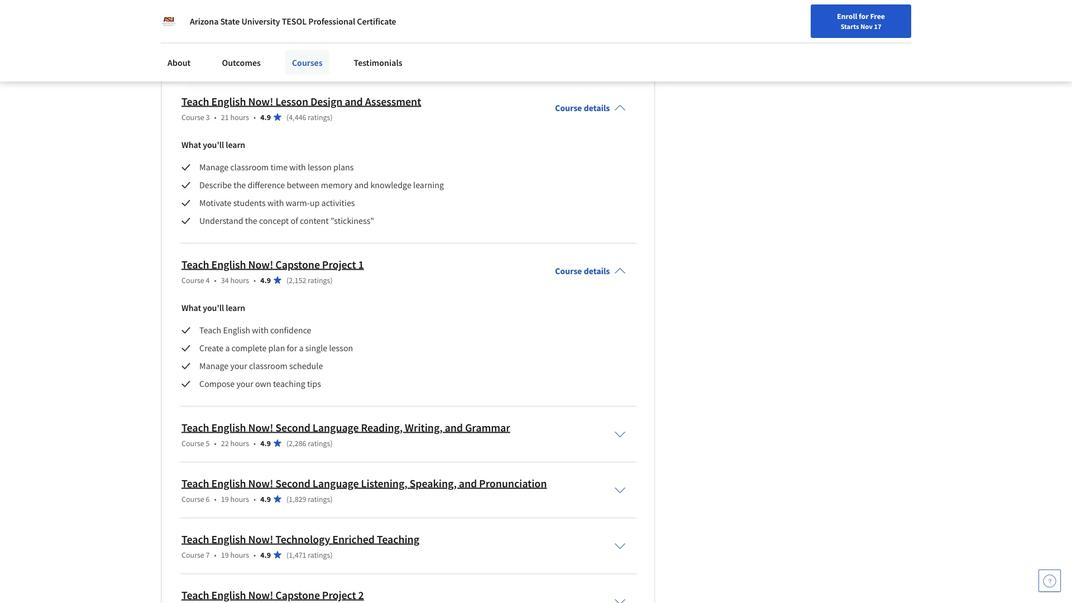 Task type: vqa. For each thing, say whether or not it's contained in the screenshot.


Task type: describe. For each thing, give the bounding box(es) containing it.
testimonials
[[354, 57, 403, 68]]

and right memory
[[354, 180, 369, 191]]

grammar
[[465, 421, 510, 435]]

activities
[[321, 198, 355, 209]]

details for teach english now! lesson design and assessment
[[584, 103, 610, 114]]

and right design
[[345, 95, 363, 109]]

21
[[221, 112, 229, 122]]

ratings for 1
[[308, 275, 330, 285]]

( 4,446 ratings )
[[286, 112, 333, 122]]

teach english now! second language listening, speaking, and pronunciation link
[[182, 477, 547, 491]]

teach english now! capstone project 1 link
[[182, 258, 364, 272]]

22
[[221, 439, 229, 449]]

teach english now! capstone project 2
[[182, 588, 364, 602]]

difference
[[248, 180, 285, 191]]

) for and
[[330, 112, 333, 122]]

course for teach english now! lesson design and assessment
[[182, 112, 204, 122]]

details for teach english now! capstone project 1
[[584, 266, 610, 277]]

compose
[[199, 379, 235, 390]]

manage classroom time with lesson plans
[[199, 162, 354, 173]]

teach english now! second language reading, writing, and grammar
[[182, 421, 510, 435]]

0 vertical spatial classroom
[[230, 162, 269, 173]]

"stickiness"
[[331, 216, 374, 227]]

technology
[[275, 533, 330, 547]]

( for 1
[[286, 275, 289, 285]]

teach english now! capstone project 2 link
[[182, 588, 364, 602]]

english for teach english now! technology enriched teaching
[[211, 533, 246, 547]]

course 5 • 22 hours •
[[182, 439, 256, 449]]

6
[[206, 494, 210, 504]]

project for 1
[[322, 258, 356, 272]]

learn more button
[[729, 38, 768, 49]]

arizona state university link
[[729, 19, 819, 33]]

courses
[[292, 57, 323, 68]]

up
[[310, 198, 320, 209]]

4.9 for teach english now! technology enriched teaching
[[260, 550, 271, 560]]

0 vertical spatial with
[[289, 162, 306, 173]]

0 vertical spatial you'll
[[203, 31, 225, 43]]

now! for teach english now! capstone project 1
[[248, 258, 273, 272]]

listening,
[[361, 477, 407, 491]]

describe
[[199, 180, 232, 191]]

starts
[[841, 22, 859, 31]]

nov
[[861, 22, 873, 31]]

capstone for 1
[[275, 258, 320, 272]]

with for confidence
[[252, 325, 269, 336]]

) for 1
[[330, 275, 333, 285]]

1,829
[[289, 494, 306, 504]]

learn more
[[729, 38, 768, 48]]

motivate
[[199, 198, 231, 209]]

create
[[199, 343, 224, 354]]

course for teach english now! second language listening, speaking, and pronunciation
[[182, 494, 204, 504]]

1 plan from the left
[[335, 54, 350, 64]]

reading,
[[361, 421, 403, 435]]

course 6 • 19 hours •
[[182, 494, 256, 504]]

teaching
[[273, 379, 305, 390]]

• right the 6 at the left bottom
[[214, 494, 217, 504]]

warm-
[[286, 198, 310, 209]]

• left the 1,471
[[254, 550, 256, 560]]

teach for teach english with confidence
[[199, 325, 221, 336]]

teach english now! second language reading, writing, and grammar link
[[182, 421, 510, 435]]

learn for lesson
[[226, 140, 245, 151]]

english for teach english with confidence
[[223, 325, 250, 336]]

2,152
[[289, 275, 306, 285]]

english for teach english now! lesson design and assessment
[[211, 95, 246, 109]]

• right 22
[[254, 439, 256, 449]]

understand the concept of content "stickiness"
[[199, 216, 374, 227]]

about
[[168, 57, 191, 68]]

teach for teach english now! lesson design and assessment
[[182, 95, 209, 109]]

outcomes
[[222, 57, 261, 68]]

outcomes link
[[215, 50, 267, 75]]

0 vertical spatial language
[[260, 54, 292, 64]]

students
[[233, 198, 266, 209]]

course 4 • 34 hours •
[[182, 275, 256, 285]]

writing,
[[405, 421, 443, 435]]

7
[[206, 550, 210, 560]]

( for reading,
[[286, 439, 289, 449]]

you'll for teach english now! capstone project 1
[[203, 303, 224, 314]]

now! for teach english now! second language listening, speaking, and pronunciation
[[248, 477, 273, 491]]

english language
[[235, 54, 292, 64]]

design
[[310, 95, 343, 109]]

course 7 • 19 hours •
[[182, 550, 256, 560]]

) for reading,
[[330, 439, 333, 449]]

teach for teach english now! capstone project 1
[[182, 258, 209, 272]]

( 2,152 ratings )
[[286, 275, 333, 285]]

english for teach english now! second language listening, speaking, and pronunciation
[[211, 477, 246, 491]]

course details for teach english now! lesson design and assessment
[[555, 103, 610, 114]]

schedule
[[289, 361, 323, 372]]

now! for teach english now! capstone project 2
[[248, 588, 273, 602]]

course for teach english now! capstone project 1
[[182, 275, 204, 285]]

plan
[[268, 343, 285, 354]]

course for teach english now! second language reading, writing, and grammar
[[182, 439, 204, 449]]

0 horizontal spatial teaching
[[187, 54, 216, 64]]

capstone for 2
[[275, 588, 320, 602]]

concept
[[259, 216, 289, 227]]

and right speaking,
[[459, 477, 477, 491]]

free
[[870, 11, 885, 21]]

ratings for listening,
[[308, 494, 330, 504]]

your for classroom
[[230, 361, 247, 372]]

tesol
[[282, 16, 307, 27]]

language for reading,
[[313, 421, 359, 435]]

hours for teach english now! lesson design and assessment
[[230, 112, 249, 122]]

arizona state university
[[729, 21, 819, 32]]

arizona for arizona state university
[[729, 21, 758, 32]]

memory
[[321, 180, 353, 191]]

about link
[[161, 50, 197, 75]]

teach for teach english now! second language reading, writing, and grammar
[[182, 421, 209, 435]]

arizona state university image
[[161, 13, 176, 29]]

• right 5
[[214, 439, 217, 449]]

3
[[206, 112, 210, 122]]

2
[[358, 588, 364, 602]]

skills
[[182, 31, 202, 43]]

with for warm-
[[267, 198, 284, 209]]

2 a from the left
[[299, 343, 304, 354]]

• right 4
[[214, 275, 217, 285]]

state for arizona state university
[[759, 21, 779, 32]]

( 2,286 ratings )
[[286, 439, 333, 449]]

second for listening,
[[275, 477, 310, 491]]

course details button for teach english now! lesson design and assessment
[[546, 87, 635, 130]]

project for 2
[[322, 588, 356, 602]]

more
[[750, 38, 768, 48]]

knowledge
[[371, 180, 412, 191]]

english inside button
[[858, 13, 885, 24]]

ratings for and
[[308, 112, 330, 122]]

speaking,
[[410, 477, 457, 491]]

ratings for teaching
[[308, 550, 330, 560]]



Task type: locate. For each thing, give the bounding box(es) containing it.
1 horizontal spatial teaching
[[377, 533, 419, 547]]

5 ratings from the top
[[308, 550, 330, 560]]

create a complete plan for a single lesson
[[199, 343, 353, 354]]

1 details from the top
[[584, 103, 610, 114]]

1 second from the top
[[275, 421, 310, 435]]

3 4.9 from the top
[[260, 439, 271, 449]]

3 now! from the top
[[248, 421, 273, 435]]

0 vertical spatial second
[[275, 421, 310, 435]]

arizona
[[190, 16, 219, 27], [729, 21, 758, 32]]

1 hours from the top
[[230, 112, 249, 122]]

what for teach english now! capstone project 1
[[182, 303, 201, 314]]

1 vertical spatial teaching
[[377, 533, 419, 547]]

5 ( from the top
[[286, 550, 289, 560]]

enroll
[[837, 11, 857, 21]]

classroom up difference
[[230, 162, 269, 173]]

plan
[[335, 54, 350, 64], [369, 54, 384, 64]]

confidence
[[270, 325, 311, 336]]

4.9 left the 1,471
[[260, 550, 271, 560]]

) right 2,152
[[330, 275, 333, 285]]

teach english now! technology enriched teaching link
[[182, 533, 419, 547]]

teach for teach english now! second language listening, speaking, and pronunciation
[[182, 477, 209, 491]]

learn for capstone
[[226, 303, 245, 314]]

1 19 from the top
[[221, 494, 229, 504]]

0 vertical spatial for
[[859, 11, 869, 21]]

1
[[358, 258, 364, 272]]

lesson
[[308, 162, 332, 173], [329, 343, 353, 354]]

university up gain
[[241, 16, 280, 27]]

) for teaching
[[330, 550, 333, 560]]

your for own
[[236, 379, 253, 390]]

you'll
[[203, 31, 225, 43], [203, 140, 224, 151], [203, 303, 224, 314]]

course
[[555, 103, 582, 114], [182, 112, 204, 122], [555, 266, 582, 277], [182, 275, 204, 285], [182, 439, 204, 449], [182, 494, 204, 504], [182, 550, 204, 560]]

project left 2
[[322, 588, 356, 602]]

2 19 from the top
[[221, 550, 229, 560]]

0 vertical spatial teaching
[[187, 54, 216, 64]]

capstone up 2,152
[[275, 258, 320, 272]]

4.9 for teach english now! lesson design and assessment
[[260, 112, 271, 122]]

2 details from the top
[[584, 266, 610, 277]]

now! for teach english now! technology enriched teaching
[[248, 533, 273, 547]]

• right 3
[[214, 112, 217, 122]]

4.9 for teach english now! second language reading, writing, and grammar
[[260, 439, 271, 449]]

• right the 21 at the left top of page
[[254, 112, 256, 122]]

ratings right the 1,471
[[308, 550, 330, 560]]

time
[[271, 162, 288, 173]]

arizona up skills you'll gain
[[190, 16, 219, 27]]

capstone
[[275, 258, 320, 272], [275, 588, 320, 602]]

1 vertical spatial language
[[313, 421, 359, 435]]

4.9 for teach english now! capstone project 1
[[260, 275, 271, 285]]

teach english now! lesson design and assessment link
[[182, 95, 421, 109]]

university for arizona state university
[[781, 21, 819, 32]]

university inside "link"
[[781, 21, 819, 32]]

with
[[289, 162, 306, 173], [267, 198, 284, 209], [252, 325, 269, 336]]

plan right courses
[[335, 54, 350, 64]]

with right the time
[[289, 162, 306, 173]]

ratings for reading,
[[308, 439, 330, 449]]

1 vertical spatial course details button
[[546, 250, 635, 293]]

( for listening,
[[286, 494, 289, 504]]

4 hours from the top
[[230, 494, 249, 504]]

content
[[300, 216, 329, 227]]

2 course details button from the top
[[546, 250, 635, 293]]

shopping cart: 1 item image
[[811, 8, 832, 26]]

0 horizontal spatial a
[[225, 343, 230, 354]]

university left "enroll"
[[781, 21, 819, 32]]

19
[[221, 494, 229, 504], [221, 550, 229, 560]]

0 vertical spatial lesson
[[311, 54, 334, 64]]

teach for teach english now! technology enriched teaching
[[182, 533, 209, 547]]

course 3 • 21 hours •
[[182, 112, 256, 122]]

capstone down the 1,471
[[275, 588, 320, 602]]

0 vertical spatial what you'll learn
[[182, 140, 245, 151]]

arizona up learn
[[729, 21, 758, 32]]

2 what you'll learn from the top
[[182, 303, 245, 314]]

4,446
[[289, 112, 306, 122]]

what for teach english now! lesson design and assessment
[[182, 140, 201, 151]]

state up gain
[[220, 16, 240, 27]]

university
[[241, 16, 280, 27], [781, 21, 819, 32]]

manage up 'describe'
[[199, 162, 229, 173]]

) for listening,
[[330, 494, 333, 504]]

2 4.9 from the top
[[260, 275, 271, 285]]

0 horizontal spatial university
[[241, 16, 280, 27]]

1 course details button from the top
[[546, 87, 635, 130]]

learn
[[729, 38, 748, 48]]

1 horizontal spatial plan
[[369, 54, 384, 64]]

hours for teach english now! second language listening, speaking, and pronunciation
[[230, 494, 249, 504]]

1 horizontal spatial lesson
[[311, 54, 334, 64]]

show notifications image
[[921, 14, 935, 27]]

single
[[305, 343, 327, 354]]

2 course details from the top
[[555, 266, 610, 277]]

1 what from the top
[[182, 140, 201, 151]]

compose your own teaching tips
[[199, 379, 321, 390]]

for inside enroll for free starts nov 17
[[859, 11, 869, 21]]

understand
[[199, 216, 243, 227]]

state
[[220, 16, 240, 27], [759, 21, 779, 32]]

0 vertical spatial project
[[322, 258, 356, 272]]

19 right the 6 at the left bottom
[[221, 494, 229, 504]]

1 vertical spatial for
[[287, 343, 297, 354]]

•
[[214, 112, 217, 122], [254, 112, 256, 122], [214, 275, 217, 285], [254, 275, 256, 285], [214, 439, 217, 449], [254, 439, 256, 449], [214, 494, 217, 504], [254, 494, 256, 504], [214, 550, 217, 560], [254, 550, 256, 560]]

1 horizontal spatial for
[[859, 11, 869, 21]]

course details for teach english now! capstone project 1
[[555, 266, 610, 277]]

the for understand
[[245, 216, 257, 227]]

teach english now! second language listening, speaking, and pronunciation
[[182, 477, 547, 491]]

1 vertical spatial capstone
[[275, 588, 320, 602]]

1 horizontal spatial a
[[299, 343, 304, 354]]

language for listening,
[[313, 477, 359, 491]]

3 ) from the top
[[330, 439, 333, 449]]

5
[[206, 439, 210, 449]]

professional
[[308, 16, 355, 27]]

lesson up "4,446"
[[275, 95, 308, 109]]

hours right 34 at the top of page
[[230, 275, 249, 285]]

2 learn from the top
[[226, 303, 245, 314]]

1 horizontal spatial state
[[759, 21, 779, 32]]

)
[[330, 112, 333, 122], [330, 275, 333, 285], [330, 439, 333, 449], [330, 494, 333, 504], [330, 550, 333, 560]]

manage down create
[[199, 361, 229, 372]]

the up students
[[234, 180, 246, 191]]

you'll down course 4 • 34 hours •
[[203, 303, 224, 314]]

classroom up own
[[249, 361, 288, 372]]

4
[[206, 275, 210, 285]]

( 1,471 ratings )
[[286, 550, 333, 560]]

4.9 down teach english now! capstone project 1
[[260, 275, 271, 285]]

2 what from the top
[[182, 303, 201, 314]]

19 for teach english now! technology enriched teaching
[[221, 550, 229, 560]]

0 horizontal spatial lesson
[[275, 95, 308, 109]]

2 ratings from the top
[[308, 275, 330, 285]]

hours for teach english now! technology enriched teaching
[[230, 550, 249, 560]]

1 vertical spatial the
[[245, 216, 257, 227]]

describe the difference between memory and knowledge learning
[[199, 180, 444, 191]]

1 ratings from the top
[[308, 112, 330, 122]]

19 for teach english now! second language listening, speaking, and pronunciation
[[221, 494, 229, 504]]

1 ( from the top
[[286, 112, 289, 122]]

assessment
[[365, 95, 421, 109]]

1 course details from the top
[[555, 103, 610, 114]]

what you'll learn down course 4 • 34 hours •
[[182, 303, 245, 314]]

1 4.9 from the top
[[260, 112, 271, 122]]

• left 1,829
[[254, 494, 256, 504]]

what down course 4 • 34 hours •
[[182, 303, 201, 314]]

teach for teach english now! capstone project 2
[[182, 588, 209, 602]]

1 manage from the top
[[199, 162, 229, 173]]

1 ) from the top
[[330, 112, 333, 122]]

34
[[221, 275, 229, 285]]

1 vertical spatial manage
[[199, 361, 229, 372]]

) down design
[[330, 112, 333, 122]]

lesson right the single
[[329, 343, 353, 354]]

hours right the 21 at the left top of page
[[230, 112, 249, 122]]

0 vertical spatial 19
[[221, 494, 229, 504]]

ratings right 2,152
[[308, 275, 330, 285]]

5 now! from the top
[[248, 533, 273, 547]]

teach
[[182, 95, 209, 109], [182, 258, 209, 272], [199, 325, 221, 336], [182, 421, 209, 435], [182, 477, 209, 491], [182, 533, 209, 547], [182, 588, 209, 602]]

hours
[[230, 112, 249, 122], [230, 275, 249, 285], [230, 439, 249, 449], [230, 494, 249, 504], [230, 550, 249, 560]]

help center image
[[1043, 574, 1057, 588]]

1 vertical spatial second
[[275, 477, 310, 491]]

ratings
[[308, 112, 330, 122], [308, 275, 330, 285], [308, 439, 330, 449], [308, 494, 330, 504], [308, 550, 330, 560]]

course for teach english now! technology enriched teaching
[[182, 550, 204, 560]]

hours right 7
[[230, 550, 249, 560]]

you'll down course 3 • 21 hours •
[[203, 140, 224, 151]]

• right 7
[[214, 550, 217, 560]]

courses link
[[285, 50, 329, 75]]

2 second from the top
[[275, 477, 310, 491]]

plan down certificate at the top
[[369, 54, 384, 64]]

english button
[[838, 0, 905, 36]]

4 ( from the top
[[286, 494, 289, 504]]

certificate
[[357, 16, 396, 27]]

19 right 7
[[221, 550, 229, 560]]

your left own
[[236, 379, 253, 390]]

1 learn from the top
[[226, 140, 245, 151]]

lesson plan
[[311, 54, 350, 64]]

with up the complete
[[252, 325, 269, 336]]

2 ( from the top
[[286, 275, 289, 285]]

teaching right enriched
[[377, 533, 419, 547]]

2 vertical spatial with
[[252, 325, 269, 336]]

the for describe
[[234, 180, 246, 191]]

6 now! from the top
[[248, 588, 273, 602]]

4 now! from the top
[[248, 477, 273, 491]]

second for reading,
[[275, 421, 310, 435]]

0 vertical spatial course details button
[[546, 87, 635, 130]]

1 a from the left
[[225, 343, 230, 354]]

english
[[858, 13, 885, 24], [235, 54, 259, 64], [211, 95, 246, 109], [211, 258, 246, 272], [223, 325, 250, 336], [211, 421, 246, 435], [211, 477, 246, 491], [211, 533, 246, 547], [211, 588, 246, 602]]

1 vertical spatial with
[[267, 198, 284, 209]]

teach up the 6 at the left bottom
[[182, 477, 209, 491]]

pronunciation
[[479, 477, 547, 491]]

manage your classroom schedule
[[199, 361, 323, 372]]

17
[[874, 22, 882, 31]]

) down the teach english now! second language reading, writing, and grammar
[[330, 439, 333, 449]]

lesson down 'professional'
[[311, 54, 334, 64]]

hours for teach english now! capstone project 1
[[230, 275, 249, 285]]

4.9 left 2,286
[[260, 439, 271, 449]]

1 vertical spatial course details
[[555, 266, 610, 277]]

teach english now! capstone project 1
[[182, 258, 364, 272]]

state inside "link"
[[759, 21, 779, 32]]

1 horizontal spatial arizona
[[729, 21, 758, 32]]

0 vertical spatial capstone
[[275, 258, 320, 272]]

teach english now! technology enriched teaching
[[182, 533, 419, 547]]

teach up create
[[199, 325, 221, 336]]

ratings right 2,286
[[308, 439, 330, 449]]

enroll for free starts nov 17
[[837, 11, 885, 31]]

1 vertical spatial classroom
[[249, 361, 288, 372]]

second
[[275, 421, 310, 435], [275, 477, 310, 491]]

you'll left gain
[[203, 31, 225, 43]]

lesson up describe the difference between memory and knowledge learning
[[308, 162, 332, 173]]

gain
[[226, 31, 243, 43]]

with up concept
[[267, 198, 284, 209]]

2 now! from the top
[[248, 258, 273, 272]]

1 vertical spatial learn
[[226, 303, 245, 314]]

( 1,829 ratings )
[[286, 494, 333, 504]]

2 ) from the top
[[330, 275, 333, 285]]

5 hours from the top
[[230, 550, 249, 560]]

2 hours from the top
[[230, 275, 249, 285]]

) down enriched
[[330, 550, 333, 560]]

0 vertical spatial manage
[[199, 162, 229, 173]]

teach down 7
[[182, 588, 209, 602]]

second up 1,829
[[275, 477, 310, 491]]

learning
[[413, 180, 444, 191]]

second up 2,286
[[275, 421, 310, 435]]

teaching
[[187, 54, 216, 64], [377, 533, 419, 547]]

4 ratings from the top
[[308, 494, 330, 504]]

1 capstone from the top
[[275, 258, 320, 272]]

course details button for teach english now! capstone project 1
[[546, 250, 635, 293]]

of
[[291, 216, 298, 227]]

0 horizontal spatial arizona
[[190, 16, 219, 27]]

and
[[345, 95, 363, 109], [354, 180, 369, 191], [445, 421, 463, 435], [459, 477, 477, 491]]

what down course 3 • 21 hours •
[[182, 140, 201, 151]]

0 vertical spatial the
[[234, 180, 246, 191]]

2 vertical spatial you'll
[[203, 303, 224, 314]]

for right plan
[[287, 343, 297, 354]]

4 4.9 from the top
[[260, 494, 271, 504]]

now! for teach english now! second language reading, writing, and grammar
[[248, 421, 273, 435]]

5 4.9 from the top
[[260, 550, 271, 560]]

2 manage from the top
[[199, 361, 229, 372]]

2 capstone from the top
[[275, 588, 320, 602]]

2 plan from the left
[[369, 54, 384, 64]]

what you'll learn for teach english now! lesson design and assessment
[[182, 140, 245, 151]]

state up more
[[759, 21, 779, 32]]

0 horizontal spatial for
[[287, 343, 297, 354]]

1 vertical spatial your
[[236, 379, 253, 390]]

• down teach english now! capstone project 1 link
[[254, 275, 256, 285]]

0 horizontal spatial state
[[220, 16, 240, 27]]

3 ( from the top
[[286, 439, 289, 449]]

hours right the 6 at the left bottom
[[230, 494, 249, 504]]

what you'll learn down course 3 • 21 hours •
[[182, 140, 245, 151]]

motivate students with warm-up activities
[[199, 198, 355, 209]]

1 vertical spatial 19
[[221, 550, 229, 560]]

2 vertical spatial language
[[313, 477, 359, 491]]

4.9 left "4,446"
[[260, 112, 271, 122]]

teach up 7
[[182, 533, 209, 547]]

own
[[255, 379, 271, 390]]

project left 1
[[322, 258, 356, 272]]

1 now! from the top
[[248, 95, 273, 109]]

ratings right 1,829
[[308, 494, 330, 504]]

your
[[230, 361, 247, 372], [236, 379, 253, 390]]

ratings down design
[[308, 112, 330, 122]]

a left the single
[[299, 343, 304, 354]]

0 vertical spatial your
[[230, 361, 247, 372]]

0 vertical spatial details
[[584, 103, 610, 114]]

learn down the 21 at the left top of page
[[226, 140, 245, 151]]

arizona for arizona state university tesol professional certificate
[[190, 16, 219, 27]]

hours right 22
[[230, 439, 249, 449]]

arizona inside arizona state university "link"
[[729, 21, 758, 32]]

0 vertical spatial learn
[[226, 140, 245, 151]]

1 vertical spatial you'll
[[203, 140, 224, 151]]

1 project from the top
[[322, 258, 356, 272]]

a
[[225, 343, 230, 354], [299, 343, 304, 354]]

english for teach english now! capstone project 1
[[211, 258, 246, 272]]

state for arizona state university tesol professional certificate
[[220, 16, 240, 27]]

1 vertical spatial project
[[322, 588, 356, 602]]

1 vertical spatial lesson
[[275, 95, 308, 109]]

testimonials link
[[347, 50, 409, 75]]

lesson
[[311, 54, 334, 64], [275, 95, 308, 109]]

between
[[287, 180, 319, 191]]

0 horizontal spatial plan
[[335, 54, 350, 64]]

2 project from the top
[[322, 588, 356, 602]]

teach up 4
[[182, 258, 209, 272]]

0 vertical spatial what
[[182, 140, 201, 151]]

your down the complete
[[230, 361, 247, 372]]

manage for manage classroom time with lesson plans
[[199, 162, 229, 173]]

1 vertical spatial lesson
[[329, 343, 353, 354]]

1 vertical spatial what you'll learn
[[182, 303, 245, 314]]

) right 1,829
[[330, 494, 333, 504]]

4 ) from the top
[[330, 494, 333, 504]]

0 vertical spatial lesson
[[308, 162, 332, 173]]

1 what you'll learn from the top
[[182, 140, 245, 151]]

university for arizona state university tesol professional certificate
[[241, 16, 280, 27]]

1,471
[[289, 550, 306, 560]]

teach english with confidence
[[199, 325, 311, 336]]

5 ) from the top
[[330, 550, 333, 560]]

(
[[286, 112, 289, 122], [286, 275, 289, 285], [286, 439, 289, 449], [286, 494, 289, 504], [286, 550, 289, 560]]

the
[[234, 180, 246, 191], [245, 216, 257, 227]]

3 hours from the top
[[230, 439, 249, 449]]

complete
[[232, 343, 267, 354]]

None search field
[[159, 7, 427, 29]]

3 ratings from the top
[[308, 439, 330, 449]]

hours for teach english now! second language reading, writing, and grammar
[[230, 439, 249, 449]]

0 vertical spatial course details
[[555, 103, 610, 114]]

teach up 3
[[182, 95, 209, 109]]

plans
[[333, 162, 354, 173]]

a right create
[[225, 343, 230, 354]]

( for teaching
[[286, 550, 289, 560]]

manage for manage your classroom schedule
[[199, 361, 229, 372]]

and right writing,
[[445, 421, 463, 435]]

2,286
[[289, 439, 306, 449]]

teach up 5
[[182, 421, 209, 435]]

english for teach english now! capstone project 2
[[211, 588, 246, 602]]

1 vertical spatial details
[[584, 266, 610, 277]]

english for teach english now! second language reading, writing, and grammar
[[211, 421, 246, 435]]

details
[[584, 103, 610, 114], [584, 266, 610, 277]]

now! for teach english now! lesson design and assessment
[[248, 95, 273, 109]]

for up nov
[[859, 11, 869, 21]]

teaching down skills
[[187, 54, 216, 64]]

4.9 for teach english now! second language listening, speaking, and pronunciation
[[260, 494, 271, 504]]

1 vertical spatial what
[[182, 303, 201, 314]]

4.9 left 1,829
[[260, 494, 271, 504]]

1 horizontal spatial university
[[781, 21, 819, 32]]

( for and
[[286, 112, 289, 122]]

the down students
[[245, 216, 257, 227]]

learn down 34 at the top of page
[[226, 303, 245, 314]]

what you'll learn for teach english now! capstone project 1
[[182, 303, 245, 314]]

skills you'll gain
[[182, 31, 243, 43]]

you'll for teach english now! lesson design and assessment
[[203, 140, 224, 151]]



